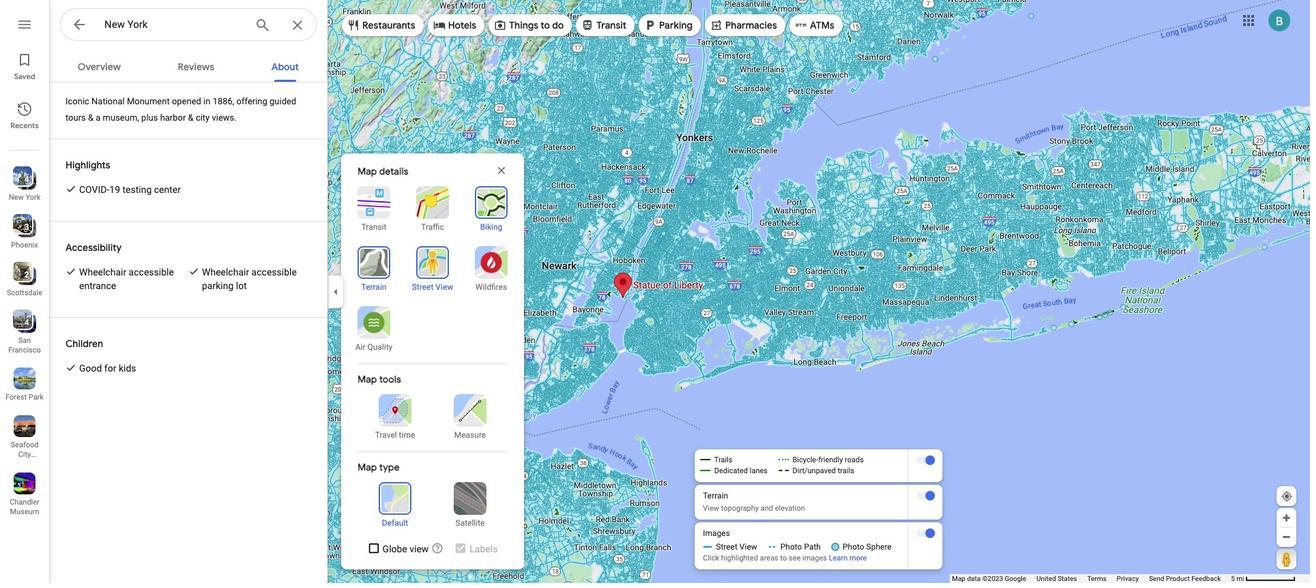 Task type: describe. For each thing, give the bounding box(es) containing it.
guided
[[270, 96, 296, 106]]

street view button
[[408, 246, 457, 293]]

more
[[850, 554, 867, 563]]

1 & from the left
[[88, 113, 94, 123]]


[[71, 15, 87, 34]]

and
[[761, 504, 773, 513]]

overview
[[78, 61, 121, 73]]

a
[[96, 113, 101, 123]]

parking button
[[639, 9, 701, 42]]

for
[[104, 363, 116, 374]]

photo sphere
[[843, 543, 892, 552]]

accessible for wheelchair accessible entrance
[[129, 267, 174, 278]]

about
[[271, 61, 299, 73]]

united states button
[[1037, 575, 1078, 584]]

highlights
[[66, 159, 110, 171]]

terrain view topography and elevation
[[703, 491, 805, 513]]

street view inside status
[[716, 543, 758, 552]]

1 horizontal spatial street
[[716, 543, 738, 552]]

1886,
[[213, 96, 234, 106]]

francisco
[[8, 346, 41, 355]]

sphere
[[867, 543, 892, 552]]

view inside terrain view topography and elevation
[[703, 504, 720, 513]]

map data ©2023 google
[[952, 575, 1027, 583]]

good for kids
[[79, 363, 136, 374]]

pharmacies button
[[705, 9, 786, 42]]

terrain for terrain
[[361, 283, 387, 292]]

5
[[1232, 575, 1235, 583]]

terms button
[[1088, 575, 1107, 584]]

offering
[[237, 96, 267, 106]]

tab list inside google maps element
[[49, 49, 328, 82]]

national
[[92, 96, 125, 106]]

click
[[703, 554, 720, 563]]

quality
[[368, 343, 393, 352]]

2 & from the left
[[188, 113, 194, 123]]

supermarket
[[5, 460, 48, 469]]

covid-
[[79, 184, 109, 195]]

privacy button
[[1117, 575, 1139, 584]]

0 vertical spatial transit
[[597, 19, 627, 31]]

united
[[1037, 575, 1056, 583]]

forest park
[[6, 393, 44, 402]]

wheelchair for parking
[[202, 267, 249, 278]]

traffic
[[421, 223, 444, 232]]

street inside button
[[412, 283, 434, 292]]

san francisco
[[8, 337, 41, 355]]

Globe view checkbox
[[368, 543, 429, 556]]

air quality
[[355, 343, 393, 352]]

default
[[382, 519, 408, 528]]

good for kids element
[[79, 362, 136, 375]]

4 for new
[[24, 175, 29, 184]]

5 mi
[[1232, 575, 1245, 583]]

3
[[24, 223, 29, 232]]

photo for photo sphere
[[843, 543, 865, 552]]

street view inside button
[[412, 283, 453, 292]]

zoom in image
[[1282, 513, 1292, 524]]

tours
[[66, 113, 86, 123]]

phoenix
[[11, 241, 38, 250]]

0 vertical spatial transit button
[[576, 9, 635, 42]]

view
[[410, 544, 429, 555]]

4 for san
[[24, 318, 29, 328]]

monument
[[127, 96, 170, 106]]

map for map details
[[358, 165, 377, 177]]

traffic button
[[408, 186, 457, 233]]

things
[[509, 19, 539, 31]]

recents
[[10, 121, 39, 130]]

forest park button
[[0, 362, 49, 405]]

dirt/unpaved
[[793, 467, 836, 476]]

New York field
[[60, 8, 317, 42]]

atms button
[[790, 9, 843, 42]]

iconic national monument opened in 1886, offering guided tours & a museum, plus harbor & city views.
[[66, 96, 296, 123]]

mi
[[1237, 575, 1245, 583]]

hotels button
[[428, 9, 485, 42]]

travel
[[375, 431, 397, 440]]

covid-19 testing center element
[[79, 183, 181, 197]]

san
[[18, 337, 31, 345]]

wheelchair accessible parking lot
[[202, 267, 297, 291]]

chandler
[[10, 498, 39, 507]]

highlighted
[[721, 554, 758, 563]]

terms
[[1088, 575, 1107, 583]]

images
[[803, 554, 827, 563]]

menu image
[[16, 16, 33, 33]]

close image
[[496, 165, 508, 177]]

biking
[[480, 223, 503, 232]]

parking
[[202, 281, 234, 291]]

to inside status
[[781, 554, 787, 563]]

united states
[[1037, 575, 1078, 583]]

wheelchair accessible entrance
[[79, 267, 174, 291]]

lot
[[236, 281, 247, 291]]

privacy
[[1117, 575, 1139, 583]]

hotels
[[448, 19, 477, 31]]

type
[[379, 461, 400, 474]]

chandler museum button
[[0, 468, 49, 519]]

4 places element for san
[[15, 317, 29, 329]]

footer inside google maps element
[[952, 575, 1232, 584]]

parking
[[659, 19, 693, 31]]

click highlighted areas to see images learn more
[[703, 554, 867, 563]]

elevation
[[775, 504, 805, 513]]

friendly
[[819, 456, 843, 465]]

pharmacies
[[726, 19, 777, 31]]

views.
[[212, 113, 237, 123]]



Task type: vqa. For each thing, say whether or not it's contained in the screenshot.
rightmost S
no



Task type: locate. For each thing, give the bounding box(es) containing it.
terrain
[[361, 283, 387, 292], [703, 491, 728, 501]]

images
[[703, 529, 730, 539]]

1 horizontal spatial transit
[[597, 19, 627, 31]]

2 wheelchair from the left
[[202, 267, 249, 278]]

see
[[789, 554, 801, 563]]

1 horizontal spatial wheelchair
[[202, 267, 249, 278]]

1 accessible from the left
[[129, 267, 174, 278]]

zoom out image
[[1282, 532, 1292, 543]]

1 vertical spatial terrain
[[703, 491, 728, 501]]

statue of liberty main content
[[49, 49, 328, 584]]

1 vertical spatial to
[[781, 554, 787, 563]]

museum
[[10, 508, 39, 517]]

topography
[[721, 504, 759, 513]]

19
[[109, 184, 120, 195]]

travel time button
[[365, 395, 425, 441]]

terrain up topography
[[703, 491, 728, 501]]

to left see
[[781, 554, 787, 563]]

has wheelchair accessible entrance element
[[79, 266, 188, 293]]

map for map tools
[[358, 373, 377, 386]]

terrain inside button
[[361, 283, 387, 292]]

show street view coverage image
[[1277, 550, 1297, 570]]

0 horizontal spatial &
[[88, 113, 94, 123]]

status inside google maps element
[[695, 450, 943, 570]]

1 vertical spatial street view
[[716, 543, 758, 552]]

2 photo from the left
[[843, 543, 865, 552]]

roads
[[845, 456, 864, 465]]

reviews
[[178, 61, 214, 73]]

google maps element
[[0, 0, 1311, 584]]

0 vertical spatial view
[[436, 283, 453, 292]]

1 vertical spatial transit
[[362, 223, 387, 232]]

0 horizontal spatial view
[[436, 283, 453, 292]]

terrain right collapse side panel icon
[[361, 283, 387, 292]]

1 vertical spatial 4 places element
[[15, 317, 29, 329]]

to left 'do' at the left top of the page
[[541, 19, 550, 31]]

seafood city supermarket button
[[0, 410, 49, 469]]

opened
[[172, 96, 201, 106]]

map for map type
[[358, 461, 377, 474]]

wheelchair up parking
[[202, 267, 249, 278]]

status
[[695, 450, 943, 570]]

wildfires
[[476, 283, 507, 292]]

0 vertical spatial terrain
[[361, 283, 387, 292]]

1 horizontal spatial &
[[188, 113, 194, 123]]

york
[[26, 193, 40, 202]]

0 vertical spatial to
[[541, 19, 550, 31]]

chandler museum
[[10, 498, 39, 517]]

&
[[88, 113, 94, 123], [188, 113, 194, 123]]

2 vertical spatial view
[[740, 543, 758, 552]]

4 up san
[[24, 318, 29, 328]]

& left a
[[88, 113, 94, 123]]

globe
[[383, 544, 407, 555]]

street view up highlighted
[[716, 543, 758, 552]]

Satellite radio
[[440, 483, 500, 529]]

2 places element
[[15, 269, 29, 281]]

path
[[804, 543, 821, 552]]

1 wheelchair from the left
[[79, 267, 126, 278]]

photo up see
[[781, 543, 802, 552]]

status containing terrain
[[695, 450, 943, 570]]

to inside button
[[541, 19, 550, 31]]

send
[[1149, 575, 1165, 583]]

tools
[[379, 373, 401, 386]]

google
[[1005, 575, 1027, 583]]

show your location image
[[1281, 491, 1294, 503]]

map left details
[[358, 165, 377, 177]]

collapse side panel image
[[328, 284, 343, 299]]

0 horizontal spatial street
[[412, 283, 434, 292]]

map left "tools"
[[358, 373, 377, 386]]

street down images
[[716, 543, 738, 552]]

 Show images  checkbox
[[917, 528, 936, 539]]

list
[[0, 0, 49, 584]]

atms
[[810, 19, 835, 31]]

photo for photo path
[[781, 543, 802, 552]]

0 horizontal spatial transit button
[[350, 186, 399, 233]]

footer
[[952, 575, 1232, 584]]

accessible for wheelchair accessible parking lot
[[252, 267, 297, 278]]

1 vertical spatial 4
[[24, 318, 29, 328]]

4 up the new york
[[24, 175, 29, 184]]

0 horizontal spatial wheelchair
[[79, 267, 126, 278]]

wheelchair inside "wheelchair accessible entrance"
[[79, 267, 126, 278]]

terrain for terrain view topography and elevation
[[703, 491, 728, 501]]

transit right 'do' at the left top of the page
[[597, 19, 627, 31]]

good
[[79, 363, 102, 374]]

2 accessible from the left
[[252, 267, 297, 278]]

 search field
[[60, 8, 317, 44]]

forest
[[6, 393, 27, 402]]

street view left wildfires
[[412, 283, 453, 292]]

tab list
[[49, 49, 328, 82]]

accessible inside "wheelchair accessible entrance"
[[129, 267, 174, 278]]

wheelchair inside wheelchair accessible parking lot
[[202, 267, 249, 278]]

map left type
[[358, 461, 377, 474]]

new york
[[9, 193, 40, 202]]

view up highlighted
[[740, 543, 758, 552]]

2 horizontal spatial view
[[740, 543, 758, 552]]

0 horizontal spatial to
[[541, 19, 550, 31]]

measure
[[454, 431, 486, 440]]

plus
[[141, 113, 158, 123]]

1 horizontal spatial street view
[[716, 543, 758, 552]]

1 horizontal spatial photo
[[843, 543, 865, 552]]

restaurants
[[362, 19, 415, 31]]

1 horizontal spatial accessible
[[252, 267, 297, 278]]

0 vertical spatial 4
[[24, 175, 29, 184]]

map tools
[[358, 373, 401, 386]]

none field inside the 'new york' field
[[104, 16, 244, 33]]

photo path
[[781, 543, 821, 552]]

transit button down map details
[[350, 186, 399, 233]]

transit button
[[576, 9, 635, 42], [350, 186, 399, 233]]

iconic
[[66, 96, 89, 106]]

1 vertical spatial street
[[716, 543, 738, 552]]

 button
[[60, 8, 98, 44]]

Labels checkbox
[[455, 543, 498, 556]]

0 horizontal spatial terrain
[[361, 283, 387, 292]]

1 horizontal spatial to
[[781, 554, 787, 563]]

zoom out and see the world in 3d tooltip
[[432, 543, 444, 555]]

1 photo from the left
[[781, 543, 802, 552]]

1 horizontal spatial transit button
[[576, 9, 635, 42]]

states
[[1058, 575, 1078, 583]]

learn
[[829, 554, 848, 563]]

seafood
[[11, 441, 39, 450]]

has wheelchair accessible parking lot element
[[202, 266, 311, 293]]

2 4 places element from the top
[[15, 317, 29, 329]]

1 horizontal spatial terrain
[[703, 491, 728, 501]]

view
[[436, 283, 453, 292], [703, 504, 720, 513], [740, 543, 758, 552]]

wheelchair for entrance
[[79, 267, 126, 278]]

feedback
[[1192, 575, 1221, 583]]

1 vertical spatial transit button
[[350, 186, 399, 233]]

view up images
[[703, 504, 720, 513]]

0 vertical spatial 4 places element
[[15, 173, 29, 186]]

4 places element
[[15, 173, 29, 186], [15, 317, 29, 329]]

details
[[379, 165, 409, 177]]

kids
[[119, 363, 136, 374]]

map type
[[358, 461, 400, 474]]

send product feedback button
[[1149, 575, 1221, 584]]

list containing saved
[[0, 0, 49, 584]]

recents button
[[0, 96, 49, 134]]

photo up more
[[843, 543, 865, 552]]

3 places element
[[15, 221, 29, 233]]

0 horizontal spatial photo
[[781, 543, 802, 552]]

google account: brad klo  
(klobrad84@gmail.com) image
[[1269, 9, 1291, 31]]

1 4 from the top
[[24, 175, 29, 184]]

view left wildfires
[[436, 283, 453, 292]]

air
[[355, 343, 366, 352]]

1 horizontal spatial view
[[703, 504, 720, 513]]

in
[[203, 96, 211, 106]]

0 vertical spatial street view
[[412, 283, 453, 292]]

2
[[24, 270, 29, 280]]

4 places element for new
[[15, 173, 29, 186]]

park
[[28, 393, 44, 402]]

2 4 from the top
[[24, 318, 29, 328]]

4 places element up the new york
[[15, 173, 29, 186]]

saved
[[14, 72, 35, 81]]

data
[[968, 575, 981, 583]]

1 vertical spatial view
[[703, 504, 720, 513]]

map left data
[[952, 575, 966, 583]]

trails dedicated lanes
[[715, 456, 768, 476]]

center
[[154, 184, 181, 195]]

 Show bicycling  checkbox
[[917, 455, 936, 466]]

areas
[[760, 554, 779, 563]]

terrain button
[[350, 246, 399, 293]]

map for map data ©2023 google
[[952, 575, 966, 583]]

street right terrain button
[[412, 283, 434, 292]]

0 vertical spatial street
[[412, 283, 434, 292]]

Default radio
[[365, 483, 425, 529]]

transit up terrain button
[[362, 223, 387, 232]]

street view
[[412, 283, 453, 292], [716, 543, 758, 552]]

wheelchair up entrance
[[79, 267, 126, 278]]

labels
[[470, 544, 498, 555]]

©2023
[[983, 575, 1003, 583]]

accessible
[[129, 267, 174, 278], [252, 267, 297, 278]]

travel time
[[375, 431, 415, 440]]

things to do
[[509, 19, 564, 31]]

1 4 places element from the top
[[15, 173, 29, 186]]

about statue of liberty region
[[49, 83, 328, 584]]

terrain inside terrain view topography and elevation
[[703, 491, 728, 501]]

transit button right 'do' at the left top of the page
[[576, 9, 635, 42]]

globe view
[[383, 544, 429, 555]]

product
[[1166, 575, 1190, 583]]

about button
[[261, 49, 310, 82]]

bicycle-friendly roads dirt/unpaved trails
[[793, 456, 864, 476]]

biking button
[[467, 186, 516, 233]]

bicycle-
[[793, 456, 819, 465]]

 Show terrain  checkbox
[[917, 491, 936, 502]]

covid-19 testing center
[[79, 184, 181, 195]]

None field
[[104, 16, 244, 33]]

wildfires button
[[467, 246, 516, 293]]

accessible inside wheelchair accessible parking lot
[[252, 267, 297, 278]]

& left city
[[188, 113, 194, 123]]

air quality button
[[350, 306, 399, 353]]

wheelchair
[[79, 267, 126, 278], [202, 267, 249, 278]]

send product feedback
[[1149, 575, 1221, 583]]

saved button
[[0, 46, 49, 85]]

footer containing map data ©2023 google
[[952, 575, 1232, 584]]

overview button
[[67, 49, 132, 82]]

0 horizontal spatial transit
[[362, 223, 387, 232]]

0 horizontal spatial accessible
[[129, 267, 174, 278]]

view inside street view button
[[436, 283, 453, 292]]

0 horizontal spatial street view
[[412, 283, 453, 292]]

tab list containing overview
[[49, 49, 328, 82]]

4 places element up san
[[15, 317, 29, 329]]

learn more link
[[829, 554, 867, 563]]



